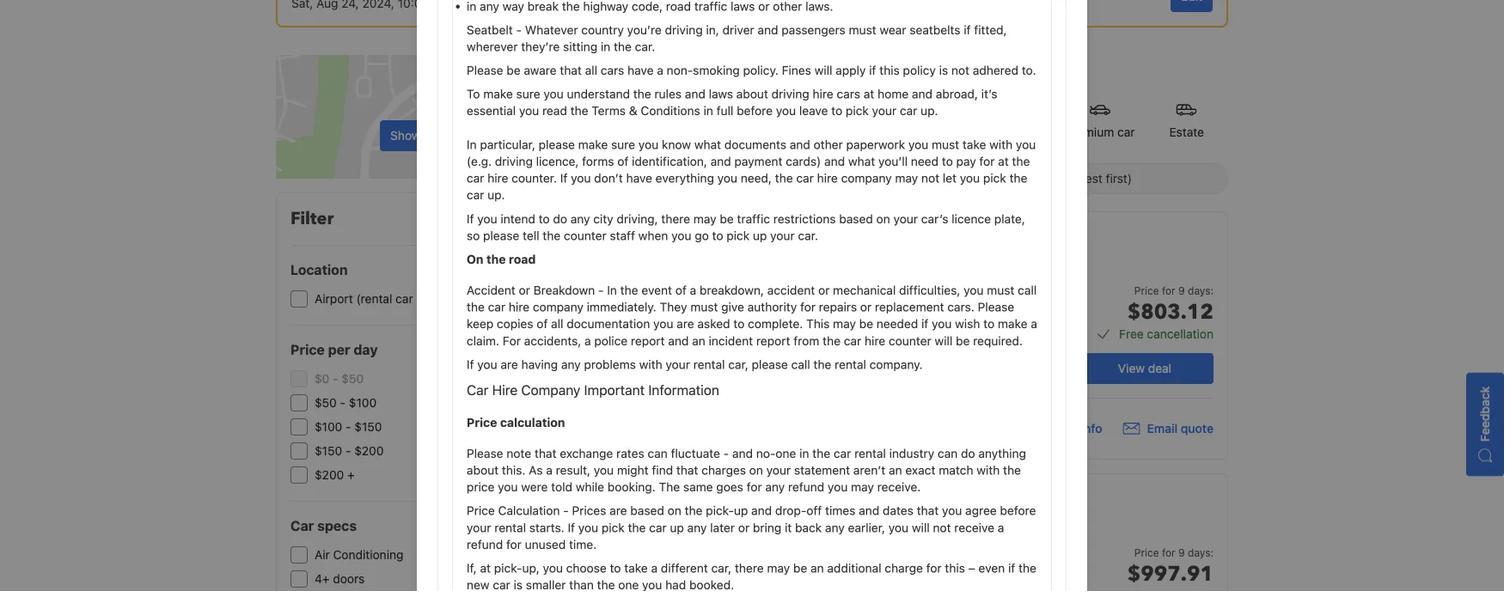 Task type: locate. For each thing, give the bounding box(es) containing it.
must inside in particular, please make sure you know what documents and other paperwork you must take with you (e.g. driving licence, forms of identification, and payment cards) and what you'll need to pay for at the car hire counter. if you don't have everything you need, the car hire company may not let you pick the car up.
[[932, 137, 959, 152]]

driving inside to make sure you understand the rules and laws about driving hire cars at home and abroad, it's essential you read the terms & conditions in full before you leave to pick your car up.
[[772, 87, 809, 101]]

terms
[[592, 104, 626, 118]]

you
[[544, 87, 564, 101], [519, 104, 539, 118], [776, 104, 796, 118], [639, 137, 659, 152], [908, 137, 929, 152], [1016, 137, 1036, 152], [571, 171, 591, 185], [717, 171, 738, 185], [960, 171, 980, 185], [477, 212, 497, 226], [671, 229, 692, 243], [964, 283, 984, 297], [653, 317, 673, 331], [932, 317, 952, 331], [477, 357, 497, 372], [594, 463, 614, 478], [498, 480, 518, 494], [828, 480, 848, 494], [942, 504, 962, 518], [578, 521, 598, 535], [889, 521, 909, 535], [543, 561, 563, 575], [642, 578, 662, 591]]

pick inside 'price calculation - prices are based on the pick-up and drop-off times and dates that you agree before your rental starts. if you pick the car up any later or bring it back any earlier, you will not receive a refund for unused time.'
[[602, 521, 625, 535]]

1 automatic from the top
[[937, 298, 993, 312]]

refund down statement
[[788, 480, 824, 494]]

cancellation
[[1147, 327, 1214, 341]]

1 horizontal spatial please
[[539, 137, 575, 152]]

price up $997.91
[[1134, 547, 1159, 559]]

for inside price for 9 days: $803.12
[[1162, 285, 1176, 297]]

1 vertical spatial counter
[[889, 334, 932, 348]]

to inside if, at pick-up, you choose to take a different car, there may be an additional charge for this – even if the new car is smaller than the one you had booked.
[[610, 561, 621, 575]]

important inside button
[[1022, 422, 1078, 436]]

not up abroad,
[[951, 63, 970, 77]]

pick inside in particular, please make sure you know what documents and other paperwork you must take with you (e.g. driving licence, forms of identification, and payment cards) and what you'll need to pay for at the car hire counter. if you don't have everything you need, the car hire company may not let you pick the car up.
[[983, 171, 1006, 185]]

days: inside price for 9 days: $803.12
[[1188, 285, 1214, 297]]

$150 up '$150 - $200'
[[354, 420, 382, 434]]

price per day
[[291, 342, 378, 358]]

0 vertical spatial counter
[[564, 229, 607, 243]]

on
[[424, 129, 438, 143], [876, 212, 890, 226], [749, 463, 763, 478], [668, 504, 681, 518]]

price inside sort by element
[[1031, 171, 1059, 186]]

1 vertical spatial $50
[[315, 396, 337, 410]]

1 vertical spatial up
[[734, 504, 748, 518]]

price for price for 9 days: $997.91
[[1134, 547, 1159, 559]]

about inside please note that exchange rates can fluctuate - and no-one in the car rental industry can do anything about this. as a result, you might find that charges on your statement aren't an exact match with the price you were told while booking. the same goes for any refund you may receive.
[[467, 463, 499, 478]]

seatbelts
[[910, 23, 961, 37]]

9 inside price for 9 days: $997.91
[[1178, 547, 1185, 559]]

that inside 'price calculation - prices are based on the pick-up and drop-off times and dates that you agree before your rental starts. if you pick the car up any later or bring it back any earlier, you will not receive a refund for unused time.'
[[917, 504, 939, 518]]

an down the asked
[[692, 334, 705, 348]]

up,
[[522, 561, 540, 575]]

pick inside if you intend to do any city driving, there may be traffic restrictions based on your car's licence plate, so please tell the counter staff when you go to pick up your car.
[[727, 229, 750, 243]]

1 vertical spatial $100
[[315, 420, 342, 434]]

0 horizontal spatial before
[[737, 104, 773, 118]]

at left "home"
[[864, 87, 874, 101]]

1 vertical spatial $200
[[315, 468, 344, 482]]

0 horizontal spatial of
[[537, 317, 548, 331]]

1 vertical spatial about
[[467, 463, 499, 478]]

you up identification,
[[639, 137, 659, 152]]

0 vertical spatial call
[[1018, 283, 1037, 297]]

aren't
[[853, 463, 886, 478]]

0 horizontal spatial is
[[514, 578, 523, 591]]

product card group containing $803.12
[[600, 211, 1234, 460]]

0 horizontal spatial company
[[533, 300, 584, 314]]

0 vertical spatial of
[[617, 154, 629, 168]]

1 vertical spatial driving
[[772, 87, 809, 101]]

the down carrier
[[1012, 154, 1030, 168]]

a right receive
[[998, 521, 1004, 535]]

1 seats from the top
[[797, 298, 827, 312]]

pick- inside 'price calculation - prices are based on the pick-up and drop-off times and dates that you agree before your rental starts. if you pick the car up any later or bring it back any earlier, you will not receive a refund for unused time.'
[[706, 504, 734, 518]]

rome up the understand
[[600, 55, 658, 83]]

is
[[939, 63, 948, 77], [514, 578, 523, 591]]

0 horizontal spatial pick-
[[494, 561, 522, 575]]

in,
[[706, 23, 719, 37]]

in inside please note that exchange rates can fluctuate - and no-one in the car rental industry can do anything about this. as a result, you might find that charges on your statement aren't an exact match with the price you were told while booking. the same goes for any refund you may receive.
[[800, 446, 809, 461]]

product card group containing $997.91
[[600, 474, 1228, 591]]

up. inside in particular, please make sure you know what documents and other paperwork you must take with you (e.g. driving licence, forms of identification, and payment cards) and what you'll need to pay for at the car hire counter. if you don't have everything you need, the car hire company may not let you pick the car up.
[[488, 188, 505, 202]]

0 horizontal spatial counter
[[564, 229, 607, 243]]

need,
[[741, 171, 772, 185]]

this
[[880, 63, 900, 77], [945, 561, 965, 575]]

2 horizontal spatial will
[[935, 334, 953, 348]]

had
[[665, 578, 686, 591]]

days: for $997.91
[[1188, 547, 1214, 559]]

from
[[794, 334, 819, 348]]

2 9 from the top
[[1178, 547, 1185, 559]]

2 horizontal spatial of
[[675, 283, 687, 297]]

pick down prices
[[602, 521, 625, 535]]

take up pay
[[963, 137, 986, 152]]

you down dates
[[889, 521, 909, 535]]

do
[[553, 212, 567, 226], [961, 446, 975, 461]]

1 vertical spatial refund
[[467, 538, 503, 552]]

be inside if you intend to do any city driving, there may be traffic restrictions based on your car's licence plate, so please tell the counter staff when you go to pick up your car.
[[720, 212, 734, 226]]

car inside button
[[751, 125, 768, 139]]

incident
[[709, 334, 753, 348]]

days: inside price for 9 days: $997.91
[[1188, 547, 1214, 559]]

if inside accident or breakdown - in the event of a breakdown, accident or mechanical difficulties, you must call the car hire company immediately. they must give authority for repairs or replacement cars. please keep copies of all documentation you are asked to complete. this may be needed if you wish to make a claim. for accidents, a police report and an incident report from the car hire counter will be required.
[[921, 317, 929, 331]]

2 vertical spatial all
[[551, 317, 563, 331]]

1 vertical spatial company
[[533, 300, 584, 314]]

take inside if, at pick-up, you choose to take a different car, there may be an additional charge for this – even if the new car is smaller than the one you had booked.
[[624, 561, 648, 575]]

0 vertical spatial company
[[841, 171, 892, 185]]

1 vertical spatial ciampino
[[802, 351, 855, 365]]

2 product card group from the top
[[600, 474, 1228, 591]]

price for price per day
[[291, 342, 325, 358]]

and right driver
[[758, 23, 778, 37]]

and up if you are having any problems with your rental car, please call the rental company.
[[668, 334, 689, 348]]

this inside if, at pick-up, you choose to take a different car, there may be an additional charge for this – even if the new car is smaller than the one you had booked.
[[945, 561, 965, 575]]

any down times
[[825, 521, 845, 535]]

based inside if you intend to do any city driving, there may be traffic restrictions based on your car's licence plate, so please tell the counter staff when you go to pick up your car.
[[839, 212, 873, 226]]

have right sort
[[626, 171, 652, 185]]

a left police on the bottom of page
[[585, 334, 591, 348]]

particular,
[[480, 137, 535, 152]]

1 vertical spatial large
[[797, 322, 829, 336]]

days: up $803.12
[[1188, 285, 1214, 297]]

what
[[694, 137, 721, 152], [848, 154, 875, 168]]

rental down bags
[[835, 357, 866, 372]]

that up similar
[[917, 504, 939, 518]]

do inside if you intend to do any city driving, there may be traffic restrictions based on your car's licence plate, so please tell the counter staff when you go to pick up your car.
[[553, 212, 567, 226]]

- left prices
[[563, 504, 569, 518]]

ciampino for airport
[[802, 351, 855, 365]]

please for please be aware that all cars have a non-smoking policy. fines will apply if this policy is not adhered to.
[[467, 63, 503, 77]]

time.
[[569, 538, 597, 552]]

adhered
[[973, 63, 1019, 77]]

(rental
[[356, 292, 392, 306]]

1 5 from the top
[[787, 298, 794, 312]]

deal
[[1148, 361, 1172, 376]]

not inside 'price calculation - prices are based on the pick-up and drop-off times and dates that you agree before your rental starts. if you pick the car up any later or bring it back any earlier, you will not receive a refund for unused time.'
[[933, 521, 951, 535]]

read
[[542, 104, 567, 118]]

1 vertical spatial $150
[[315, 444, 342, 458]]

may down aren't
[[851, 480, 874, 494]]

automatic up wish
[[937, 298, 993, 312]]

make inside accident or breakdown - in the event of a breakdown, accident or mechanical difficulties, you must call the car hire company immediately. they must give authority for repairs or replacement cars. please keep copies of all documentation you are asked to complete. this may be needed if you wish to make a claim. for accidents, a police report and an incident report from the car hire counter will be required.
[[998, 317, 1028, 331]]

or up repairs
[[818, 283, 830, 297]]

0 vertical spatial take
[[963, 137, 986, 152]]

problems
[[584, 357, 636, 372]]

1 vertical spatial will
[[935, 334, 953, 348]]

free
[[1119, 327, 1144, 341]]

with inside in particular, please make sure you know what documents and other paperwork you must take with you (e.g. driving licence, forms of identification, and payment cards) and what you'll need to pay for at the car hire counter. if you don't have everything you need, the car hire company may not let you pick the car up.
[[989, 137, 1013, 152]]

rental
[[693, 357, 725, 372], [835, 357, 866, 372], [786, 370, 814, 383], [855, 446, 886, 461], [494, 521, 526, 535]]

car for car hire company important information
[[467, 382, 489, 398]]

2 automatic from the top
[[937, 560, 993, 574]]

road
[[509, 252, 536, 266]]

will inside 'price calculation - prices are based on the pick-up and drop-off times and dates that you agree before your rental starts. if you pick the car up any later or bring it back any earlier, you will not receive a refund for unused time.'
[[912, 521, 930, 535]]

be inside if, at pick-up, you choose to take a different car, there may be an additional charge for this – even if the new car is smaller than the one you had booked.
[[793, 561, 807, 575]]

asked
[[697, 317, 730, 331]]

unused
[[525, 538, 566, 552]]

you down prices
[[578, 521, 598, 535]]

or left similar
[[882, 527, 892, 539]]

1 horizontal spatial $100
[[349, 396, 377, 410]]

must inside seatbelt - whatever country you're driving in, driver and passengers must wear seatbelts if fitted, wherever they're sitting in the car.
[[849, 23, 876, 37]]

0 vertical spatial up
[[753, 229, 767, 243]]

ciampino for airport:
[[663, 55, 760, 83]]

in inside to make sure you understand the rules and laws about driving hire cars at home and abroad, it's essential you read the terms & conditions in full before you leave to pick your car up.
[[704, 104, 713, 118]]

conditions
[[641, 104, 700, 118]]

what down paperwork
[[848, 154, 875, 168]]

up up later
[[734, 504, 748, 518]]

1 vertical spatial there
[[735, 561, 764, 575]]

0 vertical spatial $100
[[349, 396, 377, 410]]

1 vertical spatial take
[[624, 561, 648, 575]]

staff
[[610, 229, 635, 243]]

1 vertical spatial this
[[945, 561, 965, 575]]

days:
[[1188, 285, 1214, 297], [1188, 547, 1214, 559]]

the
[[659, 480, 680, 494]]

report right police on the bottom of page
[[631, 334, 665, 348]]

2 vertical spatial will
[[912, 521, 930, 535]]

not right similar
[[933, 521, 951, 535]]

0 vertical spatial with
[[989, 137, 1013, 152]]

car. inside if you intend to do any city driving, there may be traffic restrictions based on your car's licence plate, so please tell the counter staff when you go to pick up your car.
[[798, 229, 818, 243]]

an inside if, at pick-up, you choose to take a different car, there may be an additional charge for this – even if the new car is smaller than the one you had booked.
[[811, 561, 824, 575]]

0 vertical spatial please
[[467, 63, 503, 77]]

please note that exchange rates can fluctuate - and no-one in the car rental industry can do anything about this. as a result, you might find that charges on your statement aren't an exact match with the price you were told while booking. the same goes for any refund you may receive.
[[467, 446, 1026, 494]]

pay
[[956, 154, 976, 168]]

0 vertical spatial driving
[[665, 23, 703, 37]]

copies
[[497, 317, 533, 331]]

drop-off date element
[[512, 0, 670, 12]]

rome ciampino airport: 24 cars available
[[600, 55, 1016, 83]]

pick- right the if,
[[494, 561, 522, 575]]

0 vertical spatial is
[[939, 63, 948, 77]]

car, down incident
[[728, 357, 749, 372]]

3
[[787, 322, 794, 336]]

they
[[660, 300, 687, 314]]

important left info
[[1022, 422, 1078, 436]]

0 horizontal spatial cars
[[601, 63, 624, 77]]

paperwork
[[846, 137, 905, 152]]

of up sort by at the top left of page
[[617, 154, 629, 168]]

product card group
[[600, 211, 1234, 460], [600, 474, 1228, 591]]

industry
[[889, 446, 935, 461]]

$150 - $200
[[315, 444, 384, 458]]

call down from
[[791, 357, 810, 372]]

receive
[[954, 521, 995, 535]]

additional
[[827, 561, 882, 575]]

please down clear
[[483, 229, 519, 243]]

0 horizontal spatial $50
[[315, 396, 337, 410]]

car down complete.
[[766, 370, 783, 383]]

0 vertical spatial car,
[[728, 357, 749, 372]]

1 horizontal spatial counter
[[889, 334, 932, 348]]

at inside to make sure you understand the rules and laws about driving hire cars at home and abroad, it's essential you read the terms & conditions in full before you leave to pick your car up.
[[864, 87, 874, 101]]

charge
[[885, 561, 923, 575]]

0 vertical spatial an
[[692, 334, 705, 348]]

seats for families
[[797, 298, 827, 312]]

the inside if you intend to do any city driving, there may be traffic restrictions based on your car's licence plate, so please tell the counter staff when you go to pick up your car.
[[543, 229, 561, 243]]

at right the if,
[[480, 561, 491, 575]]

air conditioning
[[315, 548, 403, 562]]

0 horizontal spatial refund
[[467, 538, 503, 552]]

about down 'please be aware that all cars have a non-smoking policy. fines will apply if this policy is not adhered to.'
[[736, 87, 768, 101]]

prices
[[572, 504, 606, 518]]

accidents,
[[524, 334, 581, 348]]

what right know
[[694, 137, 721, 152]]

if,
[[467, 561, 477, 575]]

wish
[[955, 317, 980, 331]]

for inside accident or breakdown - in the event of a breakdown, accident or mechanical difficulties, you must call the car hire company immediately. they must give authority for repairs or replacement cars. please keep copies of all documentation you are asked to complete. this may be needed if you wish to make a claim. for accidents, a police report and an incident report from the car hire counter will be required.
[[800, 300, 816, 314]]

will right fines
[[815, 63, 832, 77]]

rome
[[600, 55, 658, 83], [766, 351, 798, 365]]

you left read
[[519, 104, 539, 118]]

0 vertical spatial days:
[[1188, 285, 1214, 297]]

0 horizontal spatial car.
[[635, 39, 655, 54]]

can up find
[[648, 446, 668, 461]]

1 vertical spatial 9
[[1178, 547, 1185, 559]]

car's
[[921, 212, 948, 226]]

cards)
[[786, 154, 821, 168]]

1 vertical spatial an
[[889, 463, 902, 478]]

company
[[841, 171, 892, 185], [533, 300, 584, 314]]

your
[[872, 104, 897, 118], [894, 212, 918, 226], [770, 229, 795, 243], [666, 357, 690, 372], [766, 463, 791, 478], [467, 521, 491, 535]]

0 vertical spatial 9
[[1178, 285, 1185, 297]]

price inside 'price calculation - prices are based on the pick-up and drop-off times and dates that you agree before your rental starts. if you pick the car up any later or bring it back any earlier, you will not receive a refund for unused time.'
[[467, 504, 495, 518]]

2 vertical spatial are
[[610, 504, 627, 518]]

0 vertical spatial one
[[776, 446, 796, 461]]

ciampino up center
[[802, 351, 855, 365]]

info
[[1081, 422, 1102, 436]]

1 horizontal spatial will
[[912, 521, 930, 535]]

not down the need
[[921, 171, 940, 185]]

2 vertical spatial an
[[811, 561, 824, 575]]

1 vertical spatial 5
[[787, 560, 794, 574]]

automatic
[[937, 298, 993, 312], [937, 560, 993, 574]]

on down the
[[668, 504, 681, 518]]

0 vertical spatial large
[[803, 125, 834, 139]]

seatbelt - whatever country you're driving in, driver and passengers must wear seatbelts if fitted, wherever they're sitting in the car.
[[467, 23, 1007, 54]]

may down suv
[[767, 561, 790, 575]]

1 vertical spatial seats
[[797, 560, 827, 574]]

1 vertical spatial please
[[978, 300, 1014, 314]]

in up (e.g.
[[467, 137, 477, 152]]

a left non-
[[657, 63, 663, 77]]

anything
[[979, 446, 1026, 461]]

car inside to make sure you understand the rules and laws about driving hire cars at home and abroad, it's essential you read the terms & conditions in full before you leave to pick your car up.
[[900, 104, 917, 118]]

please inside in particular, please make sure you know what documents and other paperwork you must take with you (e.g. driving licence, forms of identification, and payment cards) and what you'll need to pay for at the car hire counter. if you don't have everything you need, the car hire company may not let you pick the car up.
[[539, 137, 575, 152]]

2 vertical spatial please
[[752, 357, 788, 372]]

airport (rental car center)
[[315, 292, 456, 306]]

ciampino inside rome ciampino airport car rental center
[[802, 351, 855, 365]]

pick
[[846, 104, 869, 118], [983, 171, 1006, 185], [727, 229, 750, 243], [602, 521, 625, 535]]

1 days: from the top
[[1188, 285, 1214, 297]]

accident
[[467, 283, 516, 297]]

2 5 from the top
[[787, 560, 794, 574]]

seatbelt
[[467, 23, 513, 37]]

of
[[617, 154, 629, 168], [675, 283, 687, 297], [537, 317, 548, 331]]

2 horizontal spatial an
[[889, 463, 902, 478]]

it's
[[981, 87, 998, 101]]

immediately.
[[587, 300, 656, 314]]

days: for $803.12
[[1188, 285, 1214, 297]]

seats down the jeep
[[797, 560, 827, 574]]

1 horizontal spatial can
[[938, 446, 958, 461]]

please up this.
[[467, 446, 503, 461]]

note
[[507, 446, 531, 461]]

refund up the if,
[[467, 538, 503, 552]]

9 for $997.91
[[1178, 547, 1185, 559]]

back
[[795, 521, 822, 535]]

based down booking. in the bottom of the page
[[630, 504, 664, 518]]

pick- up later
[[706, 504, 734, 518]]

please inside please note that exchange rates can fluctuate - and no-one in the car rental industry can do anything about this. as a result, you might find that charges on your statement aren't an exact match with the price you were told while booking. the same goes for any refund you may receive.
[[467, 446, 503, 461]]

1 horizontal spatial about
[[736, 87, 768, 101]]

1 vertical spatial in
[[607, 283, 617, 297]]

other
[[814, 137, 843, 152]]

1 vertical spatial please
[[483, 229, 519, 243]]

there down 'price calculation - prices are based on the pick-up and drop-off times and dates that you agree before your rental starts. if you pick the car up any later or bring it back any earlier, you will not receive a refund for unused time.'
[[735, 561, 764, 575]]

- right $0
[[333, 372, 338, 386]]

0 vertical spatial do
[[553, 212, 567, 226]]

1 vertical spatial are
[[501, 357, 518, 372]]

rental inside rome ciampino airport car rental center
[[786, 370, 814, 383]]

is inside if, at pick-up, you choose to take a different car, there may be an additional charge for this – even if the new car is smaller than the one you had booked.
[[514, 578, 523, 591]]

0 horizontal spatial driving
[[495, 154, 533, 168]]

price down price
[[467, 504, 495, 518]]

cars up the understand
[[601, 63, 624, 77]]

1 vertical spatial car.
[[798, 229, 818, 243]]

airport
[[315, 292, 353, 306], [858, 351, 898, 365]]

rome for rome ciampino airport car rental center
[[766, 351, 798, 365]]

for inside if, at pick-up, you choose to take a different car, there may be an additional charge for this – even if the new car is smaller than the one you had booked.
[[926, 561, 942, 575]]

large car
[[803, 125, 855, 139]]

the up plate,
[[1010, 171, 1028, 185]]

of inside in particular, please make sure you know what documents and other paperwork you must take with you (e.g. driving licence, forms of identification, and payment cards) and what you'll need to pay for at the car hire counter. if you don't have everything you need, the car hire company may not let you pick the car up.
[[617, 154, 629, 168]]

may
[[895, 171, 918, 185], [694, 212, 717, 226], [833, 317, 856, 331], [851, 480, 874, 494], [767, 561, 790, 575]]

is right policy
[[939, 63, 948, 77]]

can up the match at bottom
[[938, 446, 958, 461]]

0 vertical spatial rome
[[600, 55, 658, 83]]

suv
[[766, 521, 801, 545]]

licence
[[952, 212, 991, 226]]

1 horizontal spatial refund
[[788, 480, 824, 494]]

$200 up +
[[354, 444, 384, 458]]

all up the understand
[[585, 63, 597, 77]]

renegade
[[831, 527, 879, 539]]

based inside 'price calculation - prices are based on the pick-up and drop-off times and dates that you agree before your rental starts. if you pick the car up any later or bring it back any earlier, you will not receive a refund for unused time.'
[[630, 504, 664, 518]]

make up essential
[[483, 87, 513, 101]]

clear all filters
[[486, 210, 565, 225]]

people carrier button
[[936, 89, 1048, 151]]

company inside in particular, please make sure you know what documents and other paperwork you must take with you (e.g. driving licence, forms of identification, and payment cards) and what you'll need to pay for at the car hire counter. if you don't have everything you need, the car hire company may not let you pick the car up.
[[841, 171, 892, 185]]

about inside to make sure you understand the rules and laws about driving hire cars at home and abroad, it's essential you read the terms & conditions in full before you leave to pick your car up.
[[736, 87, 768, 101]]

1 vertical spatial pick-
[[494, 561, 522, 575]]

or right later
[[738, 521, 750, 535]]

email
[[1147, 422, 1178, 436]]

0 horizontal spatial airport
[[315, 292, 353, 306]]

one inside please note that exchange rates can fluctuate - and no-one in the car rental industry can do anything about this. as a result, you might find that charges on your statement aren't an exact match with the price you were told while booking. the same goes for any refund you may receive.
[[776, 446, 796, 461]]

call inside accident or breakdown - in the event of a breakdown, accident or mechanical difficulties, you must call the car hire company immediately. they must give authority for repairs or replacement cars. please keep copies of all documentation you are asked to complete. this may be needed if you wish to make a claim. for accidents, a police report and an incident report from the car hire counter will be required.
[[1018, 283, 1037, 297]]

on inside 'price calculation - prices are based on the pick-up and drop-off times and dates that you agree before your rental starts. if you pick the car up any later or bring it back any earlier, you will not receive a refund for unused time.'
[[668, 504, 681, 518]]

aware
[[524, 63, 557, 77]]

on inside button
[[424, 129, 438, 143]]

0 vertical spatial airport
[[315, 292, 353, 306]]

2 report from the left
[[756, 334, 790, 348]]

will down dates
[[912, 521, 930, 535]]

automatic for plug-in hybrid
[[937, 560, 993, 574]]

0 vertical spatial ciampino
[[663, 55, 760, 83]]

car inside if, at pick-up, you choose to take a different car, there may be an additional charge for this – even if the new car is smaller than the one you had booked.
[[493, 578, 510, 591]]

before inside 'price calculation - prices are based on the pick-up and drop-off times and dates that you agree before your rental starts. if you pick the car up any later or bring it back any earlier, you will not receive a refund for unused time.'
[[1000, 504, 1036, 518]]

1 9 from the top
[[1178, 285, 1185, 297]]

1 5 seats from the top
[[787, 298, 827, 312]]

0 vertical spatial refund
[[788, 480, 824, 494]]

do right intend
[[553, 212, 567, 226]]

0 vertical spatial all
[[585, 63, 597, 77]]

$100
[[349, 396, 377, 410], [315, 420, 342, 434]]

1 horizontal spatial $200
[[354, 444, 384, 458]]

0 horizontal spatial please
[[483, 229, 519, 243]]

5 for ideal
[[787, 298, 794, 312]]

- inside accident or breakdown - in the event of a breakdown, accident or mechanical difficulties, you must call the car hire company immediately. they must give authority for repairs or replacement cars. please keep copies of all documentation you are asked to complete. this may be needed if you wish to make a claim. for accidents, a police report and an incident report from the car hire counter will be required.
[[598, 283, 604, 297]]

have inside in particular, please make sure you know what documents and other paperwork you must take with you (e.g. driving licence, forms of identification, and payment cards) and what you'll need to pay for at the car hire counter. if you don't have everything you need, the car hire company may not let you pick the car up.
[[626, 171, 652, 185]]

0 vertical spatial up.
[[921, 104, 938, 118]]

are down they
[[677, 317, 694, 331]]

the down country
[[614, 39, 632, 54]]

conditioning
[[333, 548, 403, 562]]

0 horizontal spatial call
[[791, 357, 810, 372]]

for up $997.91
[[1162, 547, 1176, 559]]

please down wherever
[[467, 63, 503, 77]]

0 horizontal spatial an
[[692, 334, 705, 348]]

give
[[721, 300, 744, 314]]

rome inside rome ciampino airport car rental center
[[766, 351, 798, 365]]

1 horizontal spatial car
[[467, 382, 489, 398]]

this up "home"
[[880, 63, 900, 77]]

refund inside 'price calculation - prices are based on the pick-up and drop-off times and dates that you agree before your rental starts. if you pick the car up any later or bring it back any earlier, you will not receive a refund for unused time.'
[[467, 538, 503, 552]]

for inside price for 9 days: $997.91
[[1162, 547, 1176, 559]]

1 product card group from the top
[[600, 211, 1234, 460]]

1 horizontal spatial ciampino
[[802, 351, 855, 365]]

if inside 'price calculation - prices are based on the pick-up and drop-off times and dates that you agree before your rental starts. if you pick the car up any later or bring it back any earlier, you will not receive a refund for unused time.'
[[568, 521, 575, 535]]

to inside in particular, please make sure you know what documents and other paperwork you must take with you (e.g. driving licence, forms of identification, and payment cards) and what you'll need to pay for at the car hire counter. if you don't have everything you need, the car hire company may not let you pick the car up.
[[942, 154, 953, 168]]

2 vertical spatial please
[[467, 446, 503, 461]]

1 horizontal spatial cars
[[837, 87, 860, 101]]

pick down traffic
[[727, 229, 750, 243]]

car hire company important information
[[467, 382, 719, 398]]

price for price calculation
[[467, 416, 497, 430]]

0 vertical spatial will
[[815, 63, 832, 77]]

make up required.
[[998, 317, 1028, 331]]

0 vertical spatial pick-
[[706, 504, 734, 518]]

- inside seatbelt - whatever country you're driving in, driver and passengers must wear seatbelts if fitted, wherever they're sitting in the car.
[[516, 23, 522, 37]]

0 horizontal spatial in
[[467, 137, 477, 152]]

1 vertical spatial call
[[791, 357, 810, 372]]

2 5 seats from the top
[[787, 560, 827, 574]]

1 vertical spatial important
[[1022, 422, 1078, 436]]

you up so
[[477, 212, 497, 226]]

2 seats from the top
[[797, 560, 827, 574]]

0 horizontal spatial up.
[[488, 188, 505, 202]]

1 vertical spatial rome
[[766, 351, 798, 365]]

if down replacement
[[921, 317, 929, 331]]

car inside 'button'
[[665, 125, 683, 139]]

location
[[291, 262, 348, 278]]

sure
[[516, 87, 540, 101], [611, 137, 635, 152]]

can
[[648, 446, 668, 461], [938, 446, 958, 461]]

please up licence,
[[539, 137, 575, 152]]

medium car
[[617, 125, 683, 139]]

2 days: from the top
[[1188, 547, 1214, 559]]

large
[[803, 125, 834, 139], [797, 322, 829, 336]]

9 inside price for 9 days: $803.12
[[1178, 285, 1185, 297]]

in inside seatbelt - whatever country you're driving in, driver and passengers must wear seatbelts if fitted, wherever they're sitting in the car.
[[601, 39, 611, 54]]

1 horizontal spatial one
[[776, 446, 796, 461]]

rental inside 'price calculation - prices are based on the pick-up and drop-off times and dates that you agree before your rental starts. if you pick the car up any later or bring it back any earlier, you will not receive a refund for unused time.'
[[494, 521, 526, 535]]

1 horizontal spatial before
[[1000, 504, 1036, 518]]

- inside please note that exchange rates can fluctuate - and no-one in the car rental industry can do anything about this. as a result, you might find that charges on your statement aren't an exact match with the price you were told while booking. the same goes for any refund you may receive.
[[723, 446, 729, 461]]



Task type: describe. For each thing, give the bounding box(es) containing it.
leave
[[799, 104, 828, 118]]

and up cards)
[[790, 137, 810, 152]]

to inside to make sure you understand the rules and laws about driving hire cars at home and abroad, it's essential you read the terms & conditions in full before you leave to pick your car up.
[[831, 104, 843, 118]]

you down they
[[653, 317, 673, 331]]

small
[[717, 125, 747, 139]]

before inside to make sure you understand the rules and laws about driving hire cars at home and abroad, it's essential you read the terms & conditions in full before you leave to pick your car up.
[[737, 104, 773, 118]]

in inside accident or breakdown - in the event of a breakdown, accident or mechanical difficulties, you must call the car hire company immediately. they must give authority for repairs or replacement cars. please keep copies of all documentation you are asked to complete. this may be needed if you wish to make a claim. for accidents, a police report and an incident report from the car hire counter will be required.
[[607, 283, 617, 297]]

pick- inside if, at pick-up, you choose to take a different car, there may be an additional charge for this – even if the new car is smaller than the one you had booked.
[[494, 561, 522, 575]]

that down sitting
[[560, 63, 582, 77]]

for inside in particular, please make sure you know what documents and other paperwork you must take with you (e.g. driving licence, forms of identification, and payment cards) and what you'll need to pay for at the car hire counter. if you don't have everything you need, the car hire company may not let you pick the car up.
[[979, 154, 995, 168]]

feedback button
[[1466, 373, 1504, 476]]

company.
[[870, 357, 923, 372]]

- down $0 - $50
[[340, 396, 346, 410]]

0 vertical spatial not
[[951, 63, 970, 77]]

your down restrictions
[[770, 229, 795, 243]]

at inside in particular, please make sure you know what documents and other paperwork you must take with you (e.g. driving licence, forms of identification, and payment cards) and what you'll need to pay for at the car hire counter. if you don't have everything you need, the car hire company may not let you pick the car up.
[[998, 154, 1009, 168]]

any inside if you intend to do any city driving, there may be traffic restrictions based on your car's licence plate, so please tell the counter staff when you go to pick up your car.
[[571, 212, 590, 226]]

you down pay
[[960, 171, 980, 185]]

and left laws
[[685, 87, 706, 101]]

company inside accident or breakdown - in the event of a breakdown, accident or mechanical difficulties, you must call the car hire company immediately. they must give authority for repairs or replacement cars. please keep copies of all documentation you are asked to complete. this may be needed if you wish to make a claim. for accidents, a police report and an incident report from the car hire counter will be required.
[[533, 300, 584, 314]]

and down policy
[[912, 87, 933, 101]]

if you intend to do any city driving, there may be traffic restrictions based on your car's licence plate, so please tell the counter staff when you go to pick up your car.
[[467, 212, 1025, 243]]

and up 'earlier,'
[[859, 504, 880, 518]]

dates
[[883, 504, 914, 518]]

price
[[467, 480, 495, 494]]

plug-
[[770, 492, 797, 504]]

identification,
[[632, 154, 707, 168]]

the up statement
[[812, 446, 830, 461]]

different
[[661, 561, 708, 575]]

any left later
[[687, 521, 707, 535]]

you left leave on the top
[[776, 104, 796, 118]]

everything
[[656, 171, 714, 185]]

price for price calculation - prices are based on the pick-up and drop-off times and dates that you agree before your rental starts. if you pick the car up any later or bring it back any earlier, you will not receive a refund for unused time.
[[467, 504, 495, 518]]

1 can from the left
[[648, 446, 668, 461]]

you down cars.
[[932, 317, 952, 331]]

1 horizontal spatial up
[[734, 504, 748, 518]]

to.
[[1022, 63, 1036, 77]]

do inside please note that exchange rates can fluctuate - and no-one in the car rental industry can do anything about this. as a result, you might find that charges on your statement aren't an exact match with the price you were told while booking. the same goes for any refund you may receive.
[[961, 446, 975, 461]]

day
[[354, 342, 378, 358]]

car inside please note that exchange rates can fluctuate - and no-one in the car rental industry can do anything about this. as a result, you might find that charges on your statement aren't an exact match with the price you were told while booking. the same goes for any refund you may receive.
[[834, 446, 851, 461]]

hire down cards)
[[817, 171, 838, 185]]

and down other on the right top of page
[[824, 154, 845, 168]]

price for price (lowest first)
[[1031, 171, 1059, 186]]

the up rome ciampino airport button at the right bottom of the page
[[823, 334, 841, 348]]

2 horizontal spatial all
[[585, 63, 597, 77]]

counter inside if you intend to do any city driving, there may be traffic restrictions based on your car's licence plate, so please tell the counter staff when you go to pick up your car.
[[564, 229, 607, 243]]

0 vertical spatial $50
[[342, 372, 364, 386]]

you up receive
[[942, 504, 962, 518]]

counter inside accident or breakdown - in the event of a breakdown, accident or mechanical difficulties, you must call the car hire company immediately. they must give authority for repairs or replacement cars. please keep copies of all documentation you are asked to complete. this may be needed if you wish to make a claim. for accidents, a police report and an incident report from the car hire counter will be required.
[[889, 334, 932, 348]]

rome for rome ciampino airport: 24 cars available
[[600, 55, 658, 83]]

4+
[[315, 572, 330, 586]]

5 for plug-
[[787, 560, 794, 574]]

price for 9 days: $997.91
[[1128, 547, 1214, 588]]

and inside seatbelt - whatever country you're driving in, driver and passengers must wear seatbelts if fitted, wherever they're sitting in the car.
[[758, 23, 778, 37]]

0 horizontal spatial important
[[584, 382, 645, 398]]

you up the need
[[908, 137, 929, 152]]

documents
[[724, 137, 786, 152]]

the right read
[[570, 104, 588, 118]]

with inside please note that exchange rates can fluctuate - and no-one in the car rental industry can do anything about this. as a result, you might find that charges on your statement aren't an exact match with the price you were told while booking. the same goes for any refund you may receive.
[[977, 463, 1000, 478]]

will inside accident or breakdown - in the event of a breakdown, accident or mechanical difficulties, you must call the car hire company immediately. they must give authority for repairs or replacement cars. please keep copies of all documentation you are asked to complete. this may be needed if you wish to make a claim. for accidents, a police report and an incident report from the car hire counter will be required.
[[935, 334, 953, 348]]

you up 'smaller'
[[543, 561, 563, 575]]

please inside if you intend to do any city driving, there may be traffic restrictions based on your car's licence plate, so please tell the counter staff when you go to pick up your car.
[[483, 229, 519, 243]]

for inside please note that exchange rates can fluctuate - and no-one in the car rental industry can do anything about this. as a result, you might find that charges on your statement aren't an exact match with the price you were told while booking. the same goes for any refund you may receive.
[[747, 480, 762, 494]]

difficulties,
[[899, 283, 960, 297]]

car. inside seatbelt - whatever country you're driving in, driver and passengers must wear seatbelts if fitted, wherever they're sitting in the car.
[[635, 39, 655, 54]]

an inside please note that exchange rates can fluctuate - and no-one in the car rental industry can do anything about this. as a result, you might find that charges on your statement aren't an exact match with the price you were told while booking. the same goes for any refund you may receive.
[[889, 463, 902, 478]]

price (lowest first)
[[1031, 171, 1132, 186]]

go
[[695, 229, 709, 243]]

later
[[710, 521, 735, 535]]

sure inside in particular, please make sure you know what documents and other paperwork you must take with you (e.g. driving licence, forms of identification, and payment cards) and what you'll need to pay for at the car hire counter. if you don't have everything you need, the car hire company may not let you pick the car up.
[[611, 137, 635, 152]]

and down small
[[711, 154, 731, 168]]

center)
[[416, 292, 456, 306]]

to
[[467, 87, 480, 101]]

may inside if, at pick-up, you choose to take a different car, there may be an additional charge for this – even if the new car is smaller than the one you had booked.
[[767, 561, 790, 575]]

that up 'as'
[[535, 446, 557, 461]]

abroad,
[[936, 87, 978, 101]]

0 horizontal spatial up
[[670, 521, 684, 535]]

airport inside rome ciampino airport car rental center
[[858, 351, 898, 365]]

9 for $803.12
[[1178, 285, 1185, 297]]

driving inside in particular, please make sure you know what documents and other paperwork you must take with you (e.g. driving licence, forms of identification, and payment cards) and what you'll need to pay for at the car hire counter. if you don't have everything you need, the car hire company may not let you pick the car up.
[[495, 154, 533, 168]]

driving inside seatbelt - whatever country you're driving in, driver and passengers must wear seatbelts if fitted, wherever they're sitting in the car.
[[665, 23, 703, 37]]

medium
[[617, 125, 662, 139]]

your inside to make sure you understand the rules and laws about driving hire cars at home and abroad, it's essential you read the terms & conditions in full before you leave to pick your car up.
[[872, 104, 897, 118]]

to up tell at the top left of the page
[[539, 212, 550, 226]]

per
[[328, 342, 350, 358]]

view deal button
[[1076, 353, 1214, 384]]

or inside suv jeep renegade or similar
[[882, 527, 892, 539]]

the down booking. in the bottom of the page
[[628, 521, 646, 535]]

estate
[[1169, 125, 1204, 139]]

up inside if you intend to do any city driving, there may be traffic restrictions based on your car's licence plate, so please tell the counter staff when you go to pick up your car.
[[753, 229, 767, 243]]

need
[[911, 154, 939, 168]]

your inside 'price calculation - prices are based on the pick-up and drop-off times and dates that you agree before your rental starts. if you pick the car up any later or bring it back any earlier, you will not receive a refund for unused time.'
[[467, 521, 491, 535]]

0 vertical spatial have
[[628, 63, 654, 77]]

please for please note that exchange rates can fluctuate - and no-one in the car rental industry can do anything about this. as a result, you might find that charges on your statement aren't an exact match with the price you were told while booking. the same goes for any refund you may receive.
[[467, 446, 503, 461]]

may inside in particular, please make sure you know what documents and other paperwork you must take with you (e.g. driving licence, forms of identification, and payment cards) and what you'll need to pay for at the car hire counter. if you don't have everything you need, the car hire company may not let you pick the car up.
[[895, 171, 918, 185]]

1 horizontal spatial what
[[848, 154, 875, 168]]

as
[[529, 463, 543, 478]]

0 horizontal spatial $100
[[315, 420, 342, 434]]

you down this.
[[498, 480, 518, 494]]

large inside button
[[803, 125, 834, 139]]

any inside please note that exchange rates can fluctuate - and no-one in the car rental industry can do anything about this. as a result, you might find that charges on your statement aren't an exact match with the price you were told while booking. the same goes for any refund you may receive.
[[765, 480, 785, 494]]

automatic for ideal for families
[[937, 298, 993, 312]]

hire down needed
[[865, 334, 886, 348]]

cars inside to make sure you understand the rules and laws about driving hire cars at home and abroad, it's essential you read the terms & conditions in full before you leave to pick your car up.
[[837, 87, 860, 101]]

all inside "button"
[[518, 210, 530, 225]]

(e.g.
[[467, 154, 492, 168]]

must up the asked
[[690, 300, 718, 314]]

car for car specs
[[291, 518, 314, 534]]

hire up copies
[[509, 300, 530, 314]]

you down statement
[[828, 480, 848, 494]]

required.
[[973, 334, 1023, 348]]

forms
[[582, 154, 614, 168]]

show
[[390, 129, 421, 143]]

a right wish
[[1031, 317, 1037, 331]]

are inside accident or breakdown - in the event of a breakdown, accident or mechanical difficulties, you must call the car hire company immediately. they must give authority for repairs or replacement cars. please keep copies of all documentation you are asked to complete. this may be needed if you wish to make a claim. for accidents, a police report and an incident report from the car hire counter will be required.
[[677, 317, 694, 331]]

you up read
[[544, 87, 564, 101]]

a inside please note that exchange rates can fluctuate - and no-one in the car rental industry can do anything about this. as a result, you might find that charges on your statement aren't an exact match with the price you were told while booking. the same goes for any refund you may receive.
[[546, 463, 553, 478]]

make inside to make sure you understand the rules and laws about driving hire cars at home and abroad, it's essential you read the terms & conditions in full before you leave to pick your car up.
[[483, 87, 513, 101]]

air
[[315, 548, 330, 562]]

2 horizontal spatial cars
[[880, 55, 920, 83]]

you down claim.
[[477, 357, 497, 372]]

airport:
[[765, 55, 843, 83]]

booked.
[[689, 578, 734, 591]]

a right event
[[690, 283, 696, 297]]

1 vertical spatial with
[[639, 357, 662, 372]]

price for price for 9 days: $803.12
[[1134, 285, 1159, 297]]

don't
[[594, 171, 623, 185]]

2 vertical spatial of
[[537, 317, 548, 331]]

similar
[[895, 527, 927, 539]]

in particular, please make sure you know what documents and other paperwork you must take with you (e.g. driving licence, forms of identification, and payment cards) and what you'll need to pay for at the car hire counter. if you don't have everything you need, the car hire company may not let you pick the car up.
[[467, 137, 1036, 202]]

bring
[[753, 521, 782, 535]]

if you are having any problems with your rental car, please call the rental company.
[[467, 357, 923, 372]]

0 horizontal spatial $150
[[315, 444, 342, 458]]

suv jeep renegade or similar
[[766, 521, 927, 545]]

on inside if you intend to do any city driving, there may be traffic restrictions based on your car's licence plate, so please tell the counter staff when you go to pick up your car.
[[876, 212, 890, 226]]

hire
[[492, 382, 518, 398]]

the down 'anything'
[[1003, 463, 1021, 478]]

to up required.
[[983, 317, 995, 331]]

the down from
[[814, 357, 831, 372]]

the right than
[[597, 578, 615, 591]]

be left aware
[[507, 63, 521, 77]]

there inside if, at pick-up, you choose to take a different car, there may be an additional charge for this – even if the new car is smaller than the one you had booked.
[[735, 561, 764, 575]]

2 can from the left
[[938, 446, 958, 461]]

sure inside to make sure you understand the rules and laws about driving hire cars at home and abroad, it's essential you read the terms & conditions in full before you leave to pick your car up.
[[516, 87, 540, 101]]

rules
[[654, 87, 682, 101]]

rome ciampino airport car rental center
[[766, 351, 898, 383]]

the inside seatbelt - whatever country you're driving in, driver and passengers must wear seatbelts if fitted, wherever they're sitting in the car.
[[614, 39, 632, 54]]

fluctuate
[[671, 446, 720, 461]]

families
[[813, 230, 852, 242]]

- down $100 - $150
[[346, 444, 351, 458]]

your inside please note that exchange rates can fluctuate - and no-one in the car rental industry can do anything about this. as a result, you might find that charges on your statement aren't an exact match with the price you were told while booking. the same goes for any refund you may receive.
[[766, 463, 791, 478]]

you'll
[[878, 154, 908, 168]]

accident or breakdown - in the event of a breakdown, accident or mechanical difficulties, you must call the car hire company immediately. they must give authority for repairs or replacement cars. please keep copies of all documentation you are asked to complete. this may be needed if you wish to make a claim. for accidents, a police report and an incident report from the car hire counter will be required.
[[467, 283, 1037, 348]]

take inside in particular, please make sure you know what documents and other paperwork you must take with you (e.g. driving licence, forms of identification, and payment cards) and what you'll need to pay for at the car hire counter. if you don't have everything you need, the car hire company may not let you pick the car up.
[[963, 137, 986, 152]]

for down restrictions
[[797, 230, 810, 242]]

country
[[581, 23, 624, 37]]

replacement
[[875, 300, 944, 314]]

whatever
[[525, 23, 578, 37]]

you left had
[[642, 578, 662, 591]]

to down give
[[734, 317, 745, 331]]

sort by element
[[648, 163, 1228, 194]]

if inside if, at pick-up, you choose to take a different car, there may be an additional charge for this – even if the new car is smaller than the one you had booked.
[[1008, 561, 1015, 575]]

in inside in particular, please make sure you know what documents and other paperwork you must take with you (e.g. driving licence, forms of identification, and payment cards) and what you'll need to pay for at the car hire counter. if you don't have everything you need, the car hire company may not let you pick the car up.
[[467, 137, 477, 152]]

calculation
[[498, 504, 560, 518]]

0 vertical spatial this
[[880, 63, 900, 77]]

the up the keep
[[467, 300, 485, 314]]

the up immediately.
[[620, 283, 638, 297]]

event
[[642, 283, 672, 297]]

new
[[467, 578, 490, 591]]

the down same
[[685, 504, 703, 518]]

large inside product card group
[[797, 322, 829, 336]]

pick inside to make sure you understand the rules and laws about driving hire cars at home and abroad, it's essential you read the terms & conditions in full before you leave to pick your car up.
[[846, 104, 869, 118]]

an inside accident or breakdown - in the event of a breakdown, accident or mechanical difficulties, you must call the car hire company immediately. they must give authority for repairs or replacement cars. please keep copies of all documentation you are asked to complete. this may be needed if you wish to make a claim. for accidents, a police report and an incident report from the car hire counter will be required.
[[692, 334, 705, 348]]

policy
[[903, 63, 936, 77]]

hybrid
[[808, 492, 839, 504]]

you down the forms
[[571, 171, 591, 185]]

rental inside please note that exchange rates can fluctuate - and no-one in the car rental industry can do anything about this. as a result, you might find that charges on your statement aren't an exact match with the price you were told while booking. the same goes for any refund you may receive.
[[855, 446, 886, 461]]

must up unlimited mileage
[[987, 283, 1015, 297]]

you left need,
[[717, 171, 738, 185]]

0 horizontal spatial $200
[[315, 468, 344, 482]]

hire down (e.g.
[[488, 171, 508, 185]]

starts.
[[529, 521, 565, 535]]

and inside please note that exchange rates can fluctuate - and no-one in the car rental industry can do anything about this. as a result, you might find that charges on your statement aren't an exact match with the price you were told while booking. the same goes for any refund you may receive.
[[732, 446, 753, 461]]

you left go
[[671, 229, 692, 243]]

or inside 'price calculation - prices are based on the pick-up and drop-off times and dates that you agree before your rental starts. if you pick the car up any later or bring it back any earlier, you will not receive a refund for unused time.'
[[738, 521, 750, 535]]

search summary element
[[276, 0, 1228, 28]]

and up bring
[[751, 504, 772, 518]]

you up cars.
[[964, 283, 984, 297]]

1 vertical spatial of
[[675, 283, 687, 297]]

for inside 'price calculation - prices are based on the pick-up and drop-off times and dates that you agree before your rental starts. if you pick the car up any later or bring it back any earlier, you will not receive a refund for unused time.'
[[506, 538, 522, 552]]

may inside please note that exchange rates can fluctuate - and no-one in the car rental industry can do anything about this. as a result, you might find that charges on your statement aren't an exact match with the price you were told while booking. the same goes for any refund you may receive.
[[851, 480, 874, 494]]

sort by
[[600, 171, 641, 186]]

a inside if, at pick-up, you choose to take a different car, there may be an additional charge for this – even if the new car is smaller than the one you had booked.
[[651, 561, 658, 575]]

are inside 'price calculation - prices are based on the pick-up and drop-off times and dates that you agree before your rental starts. if you pick the car up any later or bring it back any earlier, you will not receive a refund for unused time.'
[[610, 504, 627, 518]]

seats for hybrid
[[797, 560, 827, 574]]

plug-in hybrid
[[770, 492, 839, 504]]

while
[[576, 480, 604, 494]]

show on map
[[390, 129, 465, 143]]

if, at pick-up, you choose to take a different car, there may be an additional charge for this – even if the new car is smaller than the one you had booked.
[[467, 561, 1037, 591]]

a inside 'price calculation - prices are based on the pick-up and drop-off times and dates that you agree before your rental starts. if you pick the car up any later or bring it back any earlier, you will not receive a refund for unused time.'
[[998, 521, 1004, 535]]

accident
[[767, 283, 815, 297]]

there inside if you intend to do any city driving, there may be traffic restrictions based on your car's licence plate, so please tell the counter staff when you go to pick up your car.
[[661, 212, 690, 226]]

make inside in particular, please make sure you know what documents and other paperwork you must take with you (e.g. driving licence, forms of identification, and payment cards) and what you'll need to pay for at the car hire counter. if you don't have everything you need, the car hire company may not let you pick the car up.
[[578, 137, 608, 152]]

car, inside if, at pick-up, you choose to take a different car, there may be an additional charge for this – even if the new car is smaller than the one you had booked.
[[711, 561, 732, 575]]

and inside accident or breakdown - in the event of a breakdown, accident or mechanical difficulties, you must call the car hire company immediately. they must give authority for repairs or replacement cars. please keep copies of all documentation you are asked to complete. this may be needed if you wish to make a claim. for accidents, a police report and an incident report from the car hire counter will be required.
[[668, 334, 689, 348]]

refund inside please note that exchange rates can fluctuate - and no-one in the car rental industry can do anything about this. as a result, you might find that charges on your statement aren't an exact match with the price you were told while booking. the same goes for any refund you may receive.
[[788, 480, 824, 494]]

if right apply
[[869, 63, 876, 77]]

5 seats for for
[[787, 298, 827, 312]]

company
[[521, 382, 580, 398]]

be left needed
[[859, 317, 873, 331]]

1 report from the left
[[631, 334, 665, 348]]

0 vertical spatial $200
[[354, 444, 384, 458]]

price calculation - prices are based on the pick-up and drop-off times and dates that you agree before your rental starts. if you pick the car up any later or bring it back any earlier, you will not receive a refund for unused time.
[[467, 504, 1036, 552]]

at inside if, at pick-up, you choose to take a different car, there may be an additional charge for this – even if the new car is smaller than the one you had booked.
[[480, 561, 491, 575]]

exchange
[[560, 446, 613, 461]]

same
[[683, 480, 713, 494]]

choose
[[566, 561, 607, 575]]

rental down incident
[[693, 357, 725, 372]]

might
[[617, 463, 649, 478]]

match
[[939, 463, 973, 478]]

your left car's on the top
[[894, 212, 918, 226]]

one inside if, at pick-up, you choose to take a different car, there may be an additional charge for this – even if the new car is smaller than the one you had booked.
[[618, 578, 639, 591]]

the right on
[[486, 252, 506, 266]]

email quote
[[1147, 422, 1214, 436]]

if inside seatbelt - whatever country you're driving in, driver and passengers must wear seatbelts if fitted, wherever they're sitting in the car.
[[964, 23, 971, 37]]

non-
[[667, 63, 693, 77]]

you right people
[[1016, 137, 1036, 152]]

$100 - $150
[[315, 420, 382, 434]]

you up while on the left of page
[[594, 463, 614, 478]]

laws
[[709, 87, 733, 101]]

to right go
[[712, 229, 723, 243]]

–
[[968, 561, 975, 575]]

$200 +
[[315, 468, 355, 482]]

if inside if you intend to do any city driving, there may be traffic restrictions based on your car's licence plate, so please tell the counter staff when you go to pick up your car.
[[467, 212, 474, 226]]

premium car
[[1065, 125, 1135, 139]]

that down fluctuate
[[676, 463, 698, 478]]

0 horizontal spatial will
[[815, 63, 832, 77]]

unlimited
[[937, 322, 990, 336]]

the right even
[[1019, 561, 1037, 575]]

if down claim.
[[467, 357, 474, 372]]

any down accidents, at the left
[[561, 357, 581, 372]]

the up &
[[633, 87, 651, 101]]

wear
[[880, 23, 906, 37]]

your up information
[[666, 357, 690, 372]]

keep
[[467, 317, 494, 331]]

1 horizontal spatial $150
[[354, 420, 382, 434]]

0 horizontal spatial what
[[694, 137, 721, 152]]

- up '$150 - $200'
[[346, 420, 351, 434]]

5 seats for in
[[787, 560, 827, 574]]

0 horizontal spatial are
[[501, 357, 518, 372]]

find
[[652, 463, 673, 478]]

or down mechanical
[[860, 300, 872, 314]]

please inside accident or breakdown - in the event of a breakdown, accident or mechanical difficulties, you must call the car hire company immediately. they must give authority for repairs or replacement cars. please keep copies of all documentation you are asked to complete. this may be needed if you wish to make a claim. for accidents, a police report and an incident report from the car hire counter will be required.
[[978, 300, 1014, 314]]

be down wish
[[956, 334, 970, 348]]

or down road
[[519, 283, 530, 297]]

this
[[806, 317, 830, 331]]

up. inside to make sure you understand the rules and laws about driving hire cars at home and abroad, it's essential you read the terms & conditions in full before you leave to pick your car up.
[[921, 104, 938, 118]]

important info button
[[998, 420, 1102, 438]]

the down cards)
[[775, 171, 793, 185]]

pick-up date element
[[291, 0, 451, 12]]

it
[[785, 521, 792, 535]]

needed
[[877, 317, 918, 331]]

may inside accident or breakdown - in the event of a breakdown, accident or mechanical difficulties, you must call the car hire company immediately. they must give authority for repairs or replacement cars. please keep copies of all documentation you are asked to complete. this may be needed if you wish to make a claim. for accidents, a police report and an incident report from the car hire counter will be required.
[[833, 317, 856, 331]]



Task type: vqa. For each thing, say whether or not it's contained in the screenshot.
counters
no



